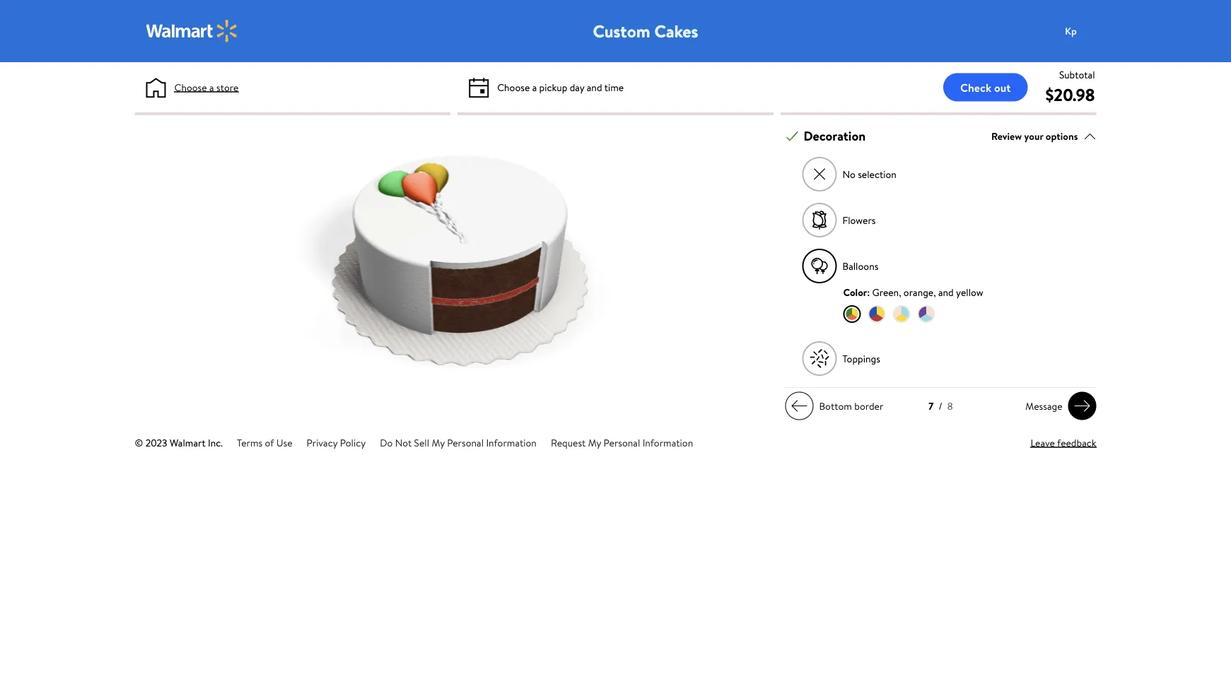 Task type: locate. For each thing, give the bounding box(es) containing it.
choose a store link
[[174, 80, 239, 95]]

0 horizontal spatial icon for continue arrow image
[[791, 398, 808, 415]]

$20.98
[[1046, 83, 1095, 106]]

back to walmart.com image
[[146, 20, 238, 42]]

2 information from the left
[[643, 436, 693, 450]]

0 vertical spatial and
[[587, 80, 602, 94]]

1 horizontal spatial my
[[588, 436, 601, 450]]

terms of use
[[237, 436, 292, 450]]

a
[[209, 80, 214, 94], [532, 80, 537, 94]]

icon for continue arrow image inside bottom border "link"
[[791, 398, 808, 415]]

personal right sell
[[447, 436, 484, 450]]

choose left "store"
[[174, 80, 207, 94]]

leave feedback button
[[1031, 436, 1096, 451]]

time
[[604, 80, 624, 94]]

out
[[994, 80, 1011, 95]]

kp button
[[1057, 17, 1113, 45]]

review your options
[[991, 129, 1078, 143]]

choose
[[174, 80, 207, 94], [497, 80, 530, 94]]

personal
[[447, 436, 484, 450], [604, 436, 640, 450]]

icon for continue arrow image
[[791, 398, 808, 415], [1074, 398, 1091, 415]]

2 a from the left
[[532, 80, 537, 94]]

1 horizontal spatial a
[[532, 80, 537, 94]]

terms of use link
[[237, 436, 292, 450]]

2023
[[145, 436, 167, 450]]

remove image
[[812, 167, 827, 182]]

1 horizontal spatial and
[[938, 285, 954, 299]]

icon for continue arrow image up the feedback
[[1074, 398, 1091, 415]]

toppings
[[843, 352, 880, 366]]

color
[[843, 285, 867, 299]]

do not sell my personal information
[[380, 436, 537, 450]]

and right day
[[587, 80, 602, 94]]

information
[[486, 436, 537, 450], [643, 436, 693, 450]]

subtotal
[[1059, 68, 1095, 81]]

a for store
[[209, 80, 214, 94]]

0 horizontal spatial a
[[209, 80, 214, 94]]

0 horizontal spatial personal
[[447, 436, 484, 450]]

1 horizontal spatial personal
[[604, 436, 640, 450]]

store
[[216, 80, 239, 94]]

1 vertical spatial and
[[938, 285, 954, 299]]

feedback
[[1057, 436, 1096, 450]]

sell
[[414, 436, 429, 450]]

flowers
[[843, 213, 876, 227]]

and
[[587, 80, 602, 94], [938, 285, 954, 299]]

my
[[432, 436, 445, 450], [588, 436, 601, 450]]

and for yellow
[[938, 285, 954, 299]]

1 icon for continue arrow image from the left
[[791, 398, 808, 415]]

custom
[[593, 19, 650, 43]]

do not sell my personal information link
[[380, 436, 537, 450]]

1 horizontal spatial icon for continue arrow image
[[1074, 398, 1091, 415]]

0 horizontal spatial and
[[587, 80, 602, 94]]

0 horizontal spatial choose
[[174, 80, 207, 94]]

my right the request
[[588, 436, 601, 450]]

cakes
[[654, 19, 698, 43]]

1 choose from the left
[[174, 80, 207, 94]]

yellow
[[956, 285, 983, 299]]

privacy
[[307, 436, 338, 450]]

choose left pickup
[[497, 80, 530, 94]]

1 personal from the left
[[447, 436, 484, 450]]

kp
[[1065, 24, 1077, 38]]

and for time
[[587, 80, 602, 94]]

walmart
[[170, 436, 206, 450]]

2 icon for continue arrow image from the left
[[1074, 398, 1091, 415]]

a left "store"
[[209, 80, 214, 94]]

ok image
[[786, 130, 799, 143]]

my right sell
[[432, 436, 445, 450]]

border
[[854, 399, 884, 413]]

check out
[[960, 80, 1011, 95]]

choose for choose a store
[[174, 80, 207, 94]]

0 horizontal spatial my
[[432, 436, 445, 450]]

terms
[[237, 436, 263, 450]]

policy
[[340, 436, 366, 450]]

choose a store
[[174, 80, 239, 94]]

balloons
[[843, 259, 879, 273]]

no selection
[[843, 167, 897, 181]]

0 horizontal spatial information
[[486, 436, 537, 450]]

1 a from the left
[[209, 80, 214, 94]]

2 choose from the left
[[497, 80, 530, 94]]

personal right the request
[[604, 436, 640, 450]]

a left pickup
[[532, 80, 537, 94]]

icon for continue arrow image left "bottom"
[[791, 398, 808, 415]]

choose for choose a pickup day and time
[[497, 80, 530, 94]]

1 horizontal spatial choose
[[497, 80, 530, 94]]

up arrow image
[[1084, 130, 1096, 143]]

1 horizontal spatial information
[[643, 436, 693, 450]]

privacy policy link
[[307, 436, 366, 450]]

and left the yellow
[[938, 285, 954, 299]]

check out button
[[943, 73, 1028, 101]]

message
[[1026, 399, 1063, 413]]

decoration
[[804, 127, 866, 145]]



Task type: vqa. For each thing, say whether or not it's contained in the screenshot.
20.00
no



Task type: describe. For each thing, give the bounding box(es) containing it.
7 / 8
[[929, 400, 953, 413]]

choose a pickup day and time
[[497, 80, 624, 94]]

color : green, orange, and yellow
[[843, 285, 983, 299]]

7
[[929, 400, 934, 413]]

a for pickup
[[532, 80, 537, 94]]

your
[[1024, 129, 1043, 143]]

review your options element
[[991, 129, 1078, 144]]

selection
[[858, 167, 897, 181]]

© 2023 walmart inc.
[[135, 436, 223, 450]]

pickup
[[539, 80, 567, 94]]

bottom
[[819, 399, 852, 413]]

1 information from the left
[[486, 436, 537, 450]]

request my personal information
[[551, 436, 693, 450]]

options
[[1046, 129, 1078, 143]]

no
[[843, 167, 856, 181]]

green,
[[872, 285, 901, 299]]

bottom border
[[819, 399, 884, 413]]

review your options link
[[991, 127, 1096, 146]]

leave
[[1031, 436, 1055, 450]]

©
[[135, 436, 143, 450]]

day
[[570, 80, 584, 94]]

privacy policy
[[307, 436, 366, 450]]

request my personal information link
[[551, 436, 693, 450]]

use
[[276, 436, 292, 450]]

check
[[960, 80, 992, 95]]

inc.
[[208, 436, 223, 450]]

custom cakes
[[593, 19, 698, 43]]

orange,
[[904, 285, 936, 299]]

leave feedback
[[1031, 436, 1096, 450]]

do
[[380, 436, 393, 450]]

8
[[947, 400, 953, 413]]

/
[[939, 400, 943, 413]]

of
[[265, 436, 274, 450]]

review
[[991, 129, 1022, 143]]

message link
[[1020, 392, 1096, 421]]

1 my from the left
[[432, 436, 445, 450]]

2 my from the left
[[588, 436, 601, 450]]

request
[[551, 436, 586, 450]]

bottom border link
[[785, 392, 889, 421]]

icon for continue arrow image inside the message link
[[1074, 398, 1091, 415]]

2 personal from the left
[[604, 436, 640, 450]]

not
[[395, 436, 412, 450]]

subtotal $20.98
[[1046, 68, 1095, 106]]

:
[[867, 285, 870, 299]]



